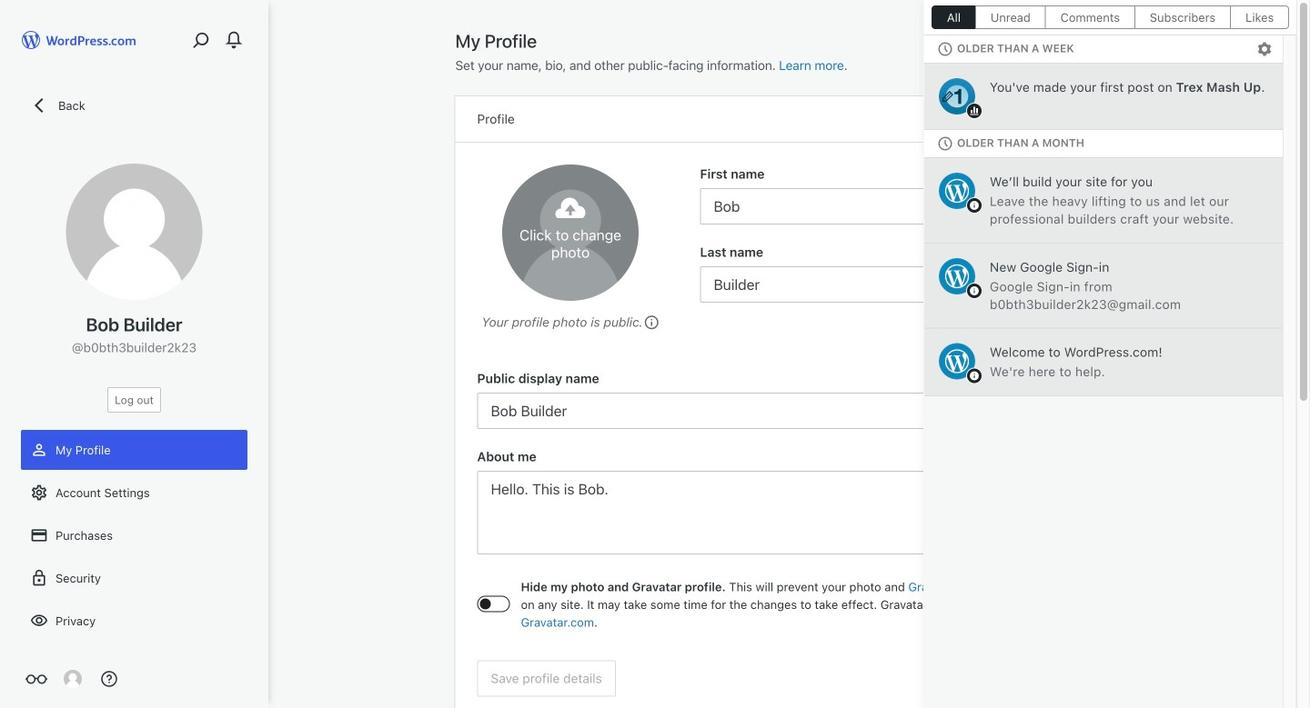 Task type: vqa. For each thing, say whether or not it's contained in the screenshot.
plugin icon
no



Task type: locate. For each thing, give the bounding box(es) containing it.
more information image
[[643, 314, 659, 330]]

lock image
[[30, 570, 48, 588]]

2 tab from the left
[[975, 5, 1045, 29]]

1 horizontal spatial bob builder image
[[502, 165, 639, 301]]

tab
[[932, 5, 975, 29], [975, 5, 1045, 29], [1045, 5, 1135, 29], [1135, 5, 1230, 29], [1230, 5, 1289, 29]]

5 tab from the left
[[1230, 5, 1289, 29]]

credit_card image
[[30, 527, 48, 545]]

1 tab from the left
[[932, 5, 975, 29]]

4 tab from the left
[[1135, 5, 1230, 29]]

0 horizontal spatial bob builder image
[[66, 164, 202, 300]]

bob builder image
[[66, 164, 202, 300], [502, 165, 639, 301]]

None text field
[[700, 188, 1089, 225], [477, 393, 1089, 429], [700, 188, 1089, 225], [477, 393, 1089, 429]]

main content
[[455, 29, 1110, 709]]

reader image
[[25, 669, 47, 691]]

None text field
[[700, 267, 1089, 303], [477, 471, 1089, 555], [700, 267, 1089, 303], [477, 471, 1089, 555]]

3 tab from the left
[[1045, 5, 1135, 29]]

group
[[700, 165, 1089, 225], [700, 243, 1089, 303], [477, 369, 1089, 429], [477, 448, 1089, 560]]



Task type: describe. For each thing, give the bounding box(es) containing it.
open notification settings image
[[1257, 41, 1273, 57]]

person image
[[30, 441, 48, 459]]

settings image
[[30, 484, 48, 502]]

visibility image
[[30, 612, 48, 631]]

bob builder image
[[64, 671, 82, 689]]

filter notifications tab list
[[924, 0, 1297, 35]]



